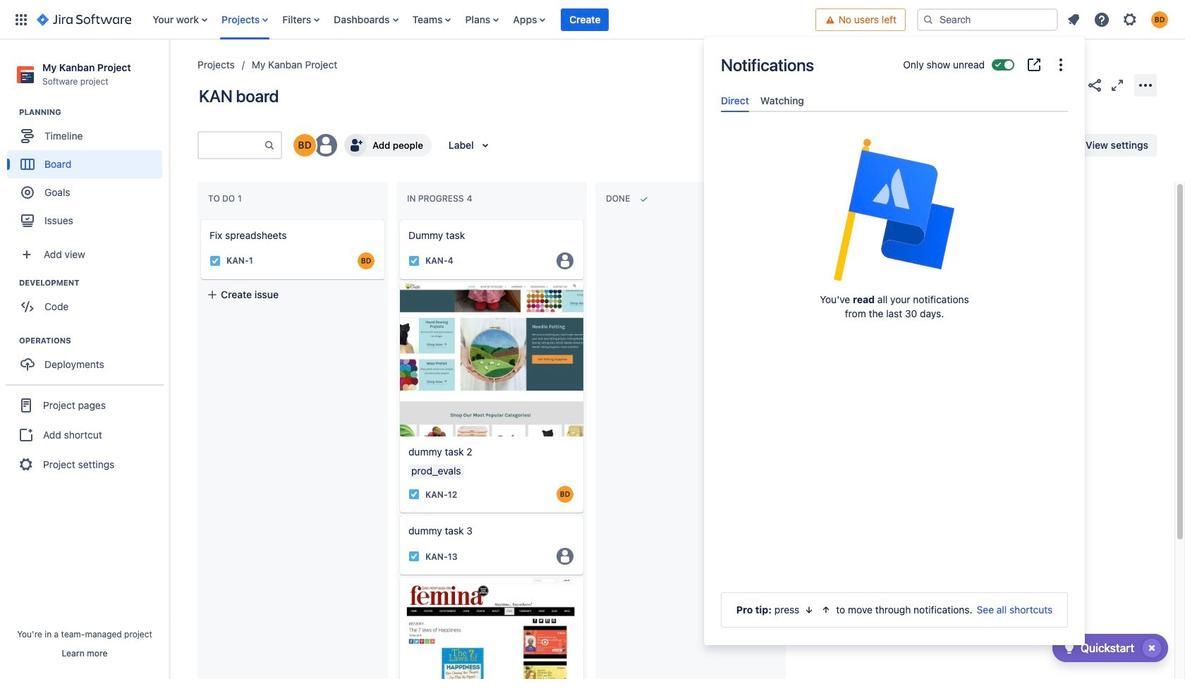 Task type: vqa. For each thing, say whether or not it's contained in the screenshot.
IN PROGRESS element's Create issue 'ICON'
yes



Task type: describe. For each thing, give the bounding box(es) containing it.
more image
[[1053, 56, 1069, 73]]

dismiss quickstart image
[[1141, 637, 1163, 660]]

import image
[[896, 137, 913, 154]]

to do element
[[208, 193, 245, 204]]

operations image
[[2, 332, 19, 349]]

task image
[[408, 551, 420, 562]]

group for planning icon
[[7, 107, 169, 239]]

more actions image
[[1137, 77, 1154, 93]]

create issue image
[[390, 210, 407, 227]]

create issue image
[[191, 210, 208, 227]]

your profile and settings image
[[1151, 11, 1168, 28]]

add people image
[[347, 137, 364, 154]]

group for operations image
[[7, 335, 169, 383]]

Search this board text field
[[199, 133, 264, 158]]

arrow up image
[[821, 605, 832, 616]]

planning image
[[2, 104, 19, 121]]

help image
[[1093, 11, 1110, 28]]

sidebar element
[[0, 40, 169, 679]]

check image
[[1061, 640, 1078, 657]]

task image for create issue image
[[210, 255, 221, 267]]

heading for development image
[[19, 277, 169, 289]]

sidebar navigation image
[[154, 56, 185, 85]]

enter full screen image
[[1109, 77, 1126, 93]]

open notifications in a new tab image
[[1026, 56, 1043, 73]]



Task type: locate. For each thing, give the bounding box(es) containing it.
1 vertical spatial heading
[[19, 277, 169, 289]]

list
[[145, 0, 815, 39], [1061, 7, 1177, 32]]

task image for create issue icon
[[408, 255, 420, 267]]

dialog
[[704, 37, 1085, 645]]

settings image
[[1122, 11, 1139, 28]]

task image down in progress element
[[408, 255, 420, 267]]

notifications image
[[1065, 11, 1082, 28]]

arrow down image
[[804, 605, 815, 616]]

group for development image
[[7, 277, 169, 325]]

tab panel
[[715, 112, 1074, 125]]

group
[[7, 107, 169, 239], [7, 277, 169, 325], [7, 335, 169, 383], [6, 385, 164, 485]]

task image down to do element
[[210, 255, 221, 267]]

development image
[[2, 275, 19, 291]]

2 vertical spatial heading
[[19, 335, 169, 347]]

None search field
[[917, 8, 1058, 31]]

banner
[[0, 0, 1185, 40]]

0 horizontal spatial list
[[145, 0, 815, 39]]

1 horizontal spatial list
[[1061, 7, 1177, 32]]

appswitcher icon image
[[13, 11, 30, 28]]

search image
[[923, 14, 934, 25]]

jira software image
[[37, 11, 131, 28], [37, 11, 131, 28]]

Search field
[[917, 8, 1058, 31]]

task image
[[210, 255, 221, 267], [408, 255, 420, 267], [408, 489, 420, 500]]

tab list
[[715, 89, 1074, 112]]

heading for operations image
[[19, 335, 169, 347]]

primary element
[[8, 0, 815, 39]]

heading for planning icon
[[19, 107, 169, 118]]

1 heading from the top
[[19, 107, 169, 118]]

goal image
[[21, 186, 34, 199]]

star kan board image
[[1064, 77, 1081, 93]]

0 vertical spatial heading
[[19, 107, 169, 118]]

list item
[[561, 0, 609, 39]]

3 heading from the top
[[19, 335, 169, 347]]

heading
[[19, 107, 169, 118], [19, 277, 169, 289], [19, 335, 169, 347]]

2 heading from the top
[[19, 277, 169, 289]]

task image up task icon
[[408, 489, 420, 500]]

in progress element
[[407, 193, 475, 204]]



